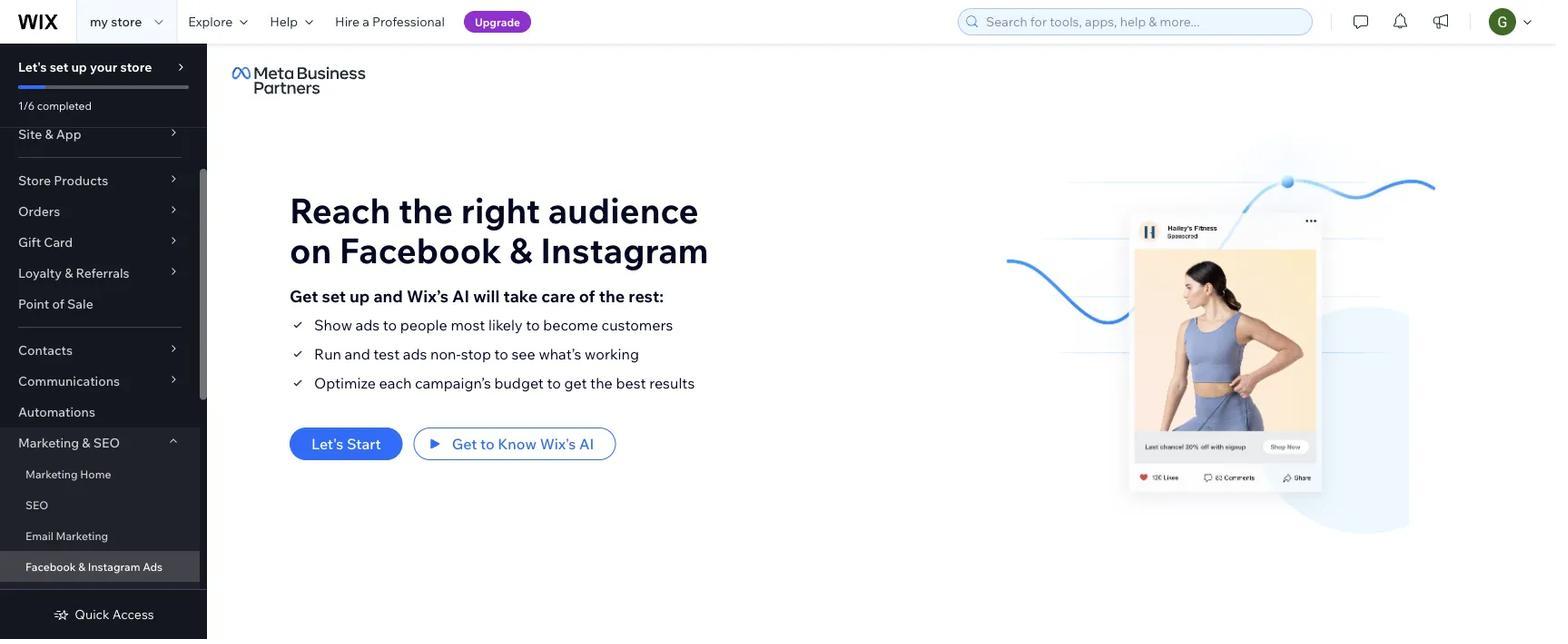 Task type: vqa. For each thing, say whether or not it's contained in the screenshot.
Site & App dropdown button
yes



Task type: locate. For each thing, give the bounding box(es) containing it.
1 vertical spatial facebook
[[25, 560, 76, 573]]

0 vertical spatial the
[[399, 188, 453, 232]]

1 vertical spatial get
[[452, 435, 477, 453]]

the
[[399, 188, 453, 232], [599, 286, 625, 306], [590, 374, 613, 392]]

start
[[347, 435, 381, 453]]

seo link
[[0, 489, 200, 520]]

up left your
[[71, 59, 87, 75]]

0 vertical spatial set
[[50, 59, 68, 75]]

let's up 1/6
[[18, 59, 47, 75]]

1 horizontal spatial facebook
[[339, 228, 502, 272]]

2 vertical spatial the
[[590, 374, 613, 392]]

0 horizontal spatial get
[[290, 286, 318, 306]]

& right site
[[45, 126, 53, 142]]

know
[[498, 435, 537, 453]]

gift card button
[[0, 227, 200, 258]]

1 vertical spatial seo
[[25, 498, 48, 512]]

& inside marketing & seo dropdown button
[[82, 435, 90, 451]]

1 horizontal spatial seo
[[93, 435, 120, 451]]

facebook inside sidebar element
[[25, 560, 76, 573]]

and
[[374, 286, 403, 306], [345, 345, 370, 363]]

1 vertical spatial store
[[120, 59, 152, 75]]

referrals
[[76, 265, 129, 281]]

0 vertical spatial facebook
[[339, 228, 502, 272]]

store
[[111, 14, 142, 30], [120, 59, 152, 75]]

ai right wix's
[[579, 435, 594, 453]]

rest:
[[629, 286, 664, 306]]

orders button
[[0, 196, 200, 227]]

1 horizontal spatial of
[[579, 286, 595, 306]]

of right care
[[579, 286, 595, 306]]

ai left will
[[452, 286, 470, 306]]

get inside get to know wix's ai button
[[452, 435, 477, 453]]

see
[[512, 345, 536, 363]]

seo
[[93, 435, 120, 451], [25, 498, 48, 512]]

set inside sidebar element
[[50, 59, 68, 75]]

0 vertical spatial let's
[[18, 59, 47, 75]]

quick
[[75, 607, 110, 622]]

0 horizontal spatial of
[[52, 296, 64, 312]]

marketing inside dropdown button
[[18, 435, 79, 451]]

automations
[[18, 404, 95, 420]]

set up 1/6 completed
[[50, 59, 68, 75]]

ads right show
[[356, 316, 380, 334]]

facebook down email
[[25, 560, 76, 573]]

let's
[[18, 59, 47, 75], [311, 435, 344, 453]]

get
[[290, 286, 318, 306], [452, 435, 477, 453]]

wix's
[[407, 286, 449, 306]]

0 vertical spatial instagram
[[540, 228, 709, 272]]

card
[[44, 234, 73, 250]]

upgrade
[[475, 15, 520, 29]]

store
[[18, 173, 51, 188]]

upgrade button
[[464, 11, 531, 33]]

app
[[56, 126, 81, 142]]

set for get
[[322, 286, 346, 306]]

loyalty & referrals
[[18, 265, 129, 281]]

1 horizontal spatial up
[[350, 286, 370, 306]]

marketing & seo button
[[0, 428, 200, 459]]

1 horizontal spatial set
[[322, 286, 346, 306]]

will
[[473, 286, 500, 306]]

& for app
[[45, 126, 53, 142]]

facebook & instagram ads link
[[0, 551, 200, 582]]

1 vertical spatial ai
[[579, 435, 594, 453]]

& for instagram
[[78, 560, 86, 573]]

of left sale
[[52, 296, 64, 312]]

contacts button
[[0, 335, 200, 366]]

instagram
[[540, 228, 709, 272], [88, 560, 140, 573]]

& inside 'loyalty & referrals' dropdown button
[[65, 265, 73, 281]]

run and test ads non-stop to see what's working
[[314, 345, 639, 363]]

to left know at the left bottom
[[480, 435, 495, 453]]

0 horizontal spatial and
[[345, 345, 370, 363]]

& down email marketing
[[78, 560, 86, 573]]

let's inside sidebar element
[[18, 59, 47, 75]]

marketing for marketing & seo
[[18, 435, 79, 451]]

store right your
[[120, 59, 152, 75]]

0 horizontal spatial set
[[50, 59, 68, 75]]

wix's
[[540, 435, 576, 453]]

facebook
[[339, 228, 502, 272], [25, 560, 76, 573]]

of
[[579, 286, 595, 306], [52, 296, 64, 312]]

get for get to know wix's ai
[[452, 435, 477, 453]]

seo up email
[[25, 498, 48, 512]]

sidebar element
[[0, 44, 207, 639]]

instagram inside reach the right audience on facebook & instagram
[[540, 228, 709, 272]]

facebook up wix's
[[339, 228, 502, 272]]

the right get
[[590, 374, 613, 392]]

marketing home link
[[0, 459, 200, 489]]

get set up and wix's ai will take care of the rest:
[[290, 286, 664, 306]]

gift card
[[18, 234, 73, 250]]

my
[[90, 14, 108, 30]]

0 horizontal spatial instagram
[[88, 560, 140, 573]]

get to know wix's ai
[[452, 435, 594, 453]]

& for seo
[[82, 435, 90, 451]]

instagram down the email marketing link on the left of the page
[[88, 560, 140, 573]]

Search for tools, apps, help & more... field
[[981, 9, 1307, 35]]

the left 'rest:'
[[599, 286, 625, 306]]

contacts
[[18, 342, 73, 358]]

up
[[71, 59, 87, 75], [350, 286, 370, 306]]

1/6 completed
[[18, 99, 92, 112]]

up up show
[[350, 286, 370, 306]]

1 vertical spatial and
[[345, 345, 370, 363]]

ads right test
[[403, 345, 427, 363]]

site
[[18, 126, 42, 142]]

& inside reach the right audience on facebook & instagram
[[510, 228, 533, 272]]

automations link
[[0, 397, 200, 428]]

0 vertical spatial and
[[374, 286, 403, 306]]

& for referrals
[[65, 265, 73, 281]]

the left right
[[399, 188, 453, 232]]

marketing up the facebook & instagram ads
[[56, 529, 108, 543]]

0 vertical spatial get
[[290, 286, 318, 306]]

1 horizontal spatial let's
[[311, 435, 344, 453]]

marketing down automations
[[18, 435, 79, 451]]

ads
[[356, 316, 380, 334], [403, 345, 427, 363]]

1 horizontal spatial get
[[452, 435, 477, 453]]

reach
[[290, 188, 391, 232]]

instagram up 'rest:'
[[540, 228, 709, 272]]

& up take
[[510, 228, 533, 272]]

0 vertical spatial marketing
[[18, 435, 79, 451]]

0 horizontal spatial up
[[71, 59, 87, 75]]

& inside facebook & instagram ads link
[[78, 560, 86, 573]]

the inside reach the right audience on facebook & instagram
[[399, 188, 453, 232]]

marketing down marketing & seo
[[25, 467, 78, 481]]

best
[[616, 374, 646, 392]]

let's left start
[[311, 435, 344, 453]]

marketing for marketing home
[[25, 467, 78, 481]]

let's start
[[311, 435, 381, 453]]

1 vertical spatial instagram
[[88, 560, 140, 573]]

& up home
[[82, 435, 90, 451]]

on
[[290, 228, 332, 272]]

2 vertical spatial marketing
[[56, 529, 108, 543]]

1 vertical spatial up
[[350, 286, 370, 306]]

set
[[50, 59, 68, 75], [322, 286, 346, 306]]

0 vertical spatial seo
[[93, 435, 120, 451]]

store products
[[18, 173, 108, 188]]

get left know at the left bottom
[[452, 435, 477, 453]]

0 horizontal spatial let's
[[18, 59, 47, 75]]

let's inside button
[[311, 435, 344, 453]]

email marketing link
[[0, 520, 200, 551]]

email
[[25, 529, 53, 543]]

1 horizontal spatial instagram
[[540, 228, 709, 272]]

store right my
[[111, 14, 142, 30]]

get up show
[[290, 286, 318, 306]]

show
[[314, 316, 352, 334]]

0 vertical spatial store
[[111, 14, 142, 30]]

0 horizontal spatial ads
[[356, 316, 380, 334]]

audience
[[548, 188, 699, 232]]

0 vertical spatial ads
[[356, 316, 380, 334]]

marketing
[[18, 435, 79, 451], [25, 467, 78, 481], [56, 529, 108, 543]]

0 vertical spatial ai
[[452, 286, 470, 306]]

get for get set up and wix's ai will take care of the rest:
[[290, 286, 318, 306]]

&
[[45, 126, 53, 142], [510, 228, 533, 272], [65, 265, 73, 281], [82, 435, 90, 451], [78, 560, 86, 573]]

1 horizontal spatial ads
[[403, 345, 427, 363]]

1 horizontal spatial ai
[[579, 435, 594, 453]]

0 vertical spatial up
[[71, 59, 87, 75]]

to inside button
[[480, 435, 495, 453]]

set up show
[[322, 286, 346, 306]]

1 horizontal spatial and
[[374, 286, 403, 306]]

0 horizontal spatial ai
[[452, 286, 470, 306]]

to
[[383, 316, 397, 334], [526, 316, 540, 334], [494, 345, 508, 363], [547, 374, 561, 392], [480, 435, 495, 453]]

& right loyalty
[[65, 265, 73, 281]]

and left wix's
[[374, 286, 403, 306]]

& inside site & app dropdown button
[[45, 126, 53, 142]]

1 vertical spatial let's
[[311, 435, 344, 453]]

quick access
[[75, 607, 154, 622]]

seo down automations link
[[93, 435, 120, 451]]

people
[[400, 316, 447, 334]]

my store
[[90, 14, 142, 30]]

up inside sidebar element
[[71, 59, 87, 75]]

help
[[270, 14, 298, 30]]

to right likely
[[526, 316, 540, 334]]

1 vertical spatial marketing
[[25, 467, 78, 481]]

1 vertical spatial set
[[322, 286, 346, 306]]

0 horizontal spatial facebook
[[25, 560, 76, 573]]

and left test
[[345, 345, 370, 363]]

of inside sidebar element
[[52, 296, 64, 312]]

what's
[[539, 345, 582, 363]]



Task type: describe. For each thing, give the bounding box(es) containing it.
to left get
[[547, 374, 561, 392]]

point of sale link
[[0, 289, 200, 320]]

site & app
[[18, 126, 81, 142]]

results
[[649, 374, 695, 392]]

hire a professional link
[[324, 0, 456, 44]]

orders
[[18, 203, 60, 219]]

campaign's
[[415, 374, 491, 392]]

reach the right audience on facebook & instagram
[[290, 188, 709, 272]]

site & app button
[[0, 119, 200, 150]]

show ads to people most likely to become customers
[[314, 316, 673, 334]]

hire
[[335, 14, 360, 30]]

loyalty & referrals button
[[0, 258, 200, 289]]

facebook & instagram ads
[[25, 560, 163, 573]]

get to know wix's ai button
[[414, 428, 616, 460]]

products
[[54, 173, 108, 188]]

store inside sidebar element
[[120, 59, 152, 75]]

point of sale
[[18, 296, 93, 312]]

care
[[541, 286, 576, 306]]

get
[[564, 374, 587, 392]]

customers
[[602, 316, 673, 334]]

facebook inside reach the right audience on facebook & instagram
[[339, 228, 502, 272]]

to left see at the left
[[494, 345, 508, 363]]

most
[[451, 316, 485, 334]]

ads
[[143, 560, 163, 573]]

marketing & seo
[[18, 435, 120, 451]]

explore
[[188, 14, 233, 30]]

0 horizontal spatial seo
[[25, 498, 48, 512]]

to up test
[[383, 316, 397, 334]]

seo inside dropdown button
[[93, 435, 120, 451]]

help button
[[259, 0, 324, 44]]

1 vertical spatial ads
[[403, 345, 427, 363]]

up for and
[[350, 286, 370, 306]]

email marketing
[[25, 529, 108, 543]]

a
[[363, 14, 369, 30]]

communications
[[18, 373, 120, 389]]

stop
[[461, 345, 491, 363]]

working
[[585, 345, 639, 363]]

take
[[503, 286, 538, 306]]

right
[[461, 188, 540, 232]]

set for let's
[[50, 59, 68, 75]]

access
[[112, 607, 154, 622]]

your
[[90, 59, 117, 75]]

budget
[[494, 374, 544, 392]]

likely
[[489, 316, 523, 334]]

become
[[543, 316, 598, 334]]

home
[[80, 467, 111, 481]]

quick access button
[[53, 607, 154, 623]]

optimize
[[314, 374, 376, 392]]

let's for let's start
[[311, 435, 344, 453]]

each
[[379, 374, 412, 392]]

sale
[[67, 296, 93, 312]]

1/6
[[18, 99, 35, 112]]

optimize each campaign's budget to get the best results
[[314, 374, 695, 392]]

professional
[[372, 14, 445, 30]]

run
[[314, 345, 341, 363]]

store products button
[[0, 165, 200, 196]]

completed
[[37, 99, 92, 112]]

marketing home
[[25, 467, 111, 481]]

non-
[[430, 345, 461, 363]]

let's for let's set up your store
[[18, 59, 47, 75]]

instagram inside sidebar element
[[88, 560, 140, 573]]

ai inside get to know wix's ai button
[[579, 435, 594, 453]]

gift
[[18, 234, 41, 250]]

1 vertical spatial the
[[599, 286, 625, 306]]

hire a professional
[[335, 14, 445, 30]]

point
[[18, 296, 49, 312]]

let's start button
[[290, 428, 403, 460]]

up for your
[[71, 59, 87, 75]]

test
[[373, 345, 400, 363]]

communications button
[[0, 366, 200, 397]]

loyalty
[[18, 265, 62, 281]]

let's set up your store
[[18, 59, 152, 75]]



